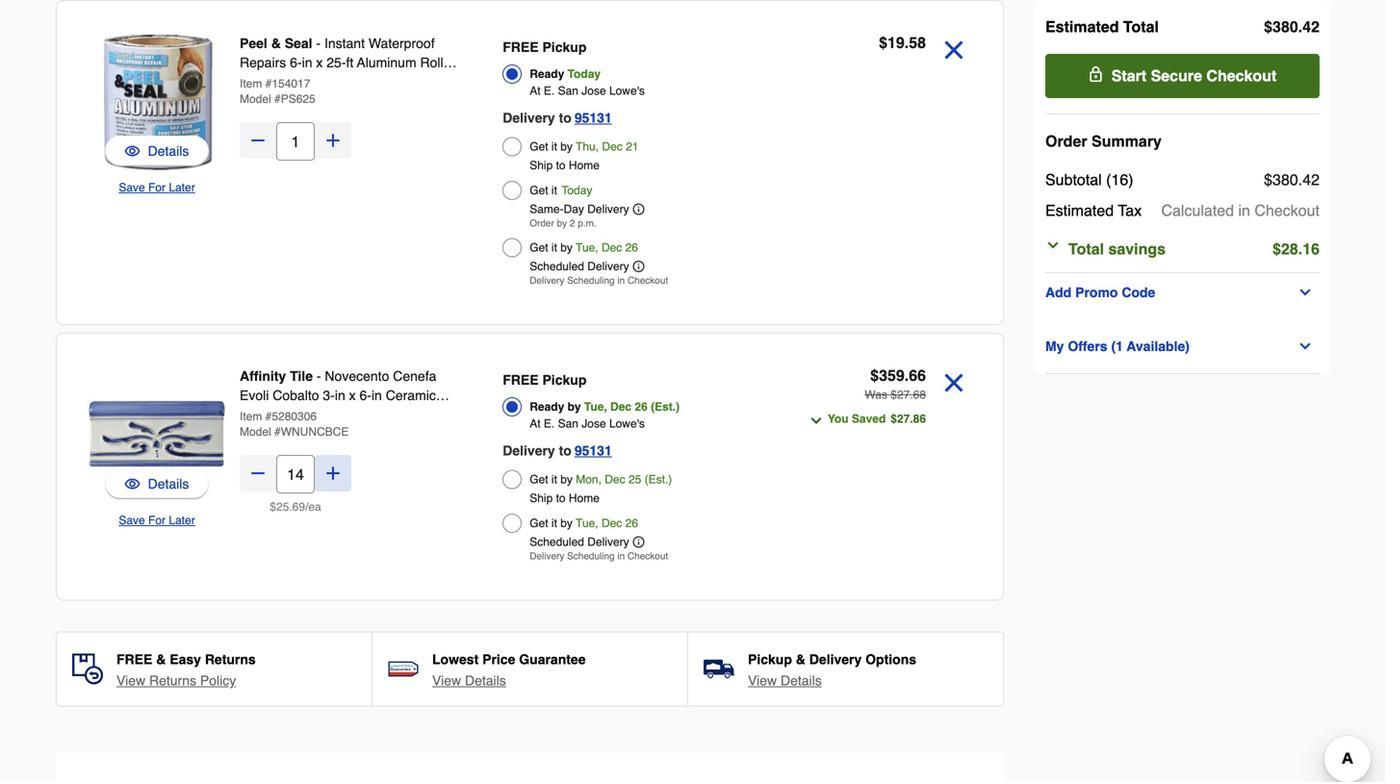 Task type: describe. For each thing, give the bounding box(es) containing it.
0 vertical spatial tile
[[290, 369, 313, 384]]

available)
[[1127, 339, 1190, 354]]

19
[[888, 34, 905, 52]]

my
[[1046, 339, 1064, 354]]

1 info image from the top
[[633, 261, 645, 272]]

instant
[[324, 36, 365, 51]]

save for bullnose
[[119, 514, 145, 528]]

remove item image for novecento cenefa evoli cobalto 3-in x 6-in ceramic bullnose tile (0.1-sq. ft/ piece)
[[938, 367, 970, 400]]

quickview image for flashing
[[125, 142, 140, 161]]

to up get it by thu, dec 21
[[559, 110, 572, 126]]

4 get from the top
[[530, 473, 548, 487]]

day
[[564, 203, 584, 216]]

piece)
[[384, 407, 423, 423]]

ship for instant waterproof repairs 6-in x 25-ft aluminum roll flashing
[[530, 159, 553, 172]]

save for later for novecento cenefa evoli cobalto 3-in x 6-in ceramic bullnose tile (0.1-sq. ft/ piece)
[[119, 514, 195, 528]]

order summary
[[1046, 132, 1162, 150]]

1 - from the top
[[316, 36, 321, 51]]

estimated tax
[[1046, 202, 1142, 220]]

380 for subtotal (16)
[[1273, 171, 1299, 189]]

add promo code
[[1046, 285, 1156, 300]]

novecento
[[325, 369, 389, 384]]

95131 for instant waterproof repairs 6-in x 25-ft aluminum roll flashing
[[575, 110, 612, 126]]

get for info icon
[[530, 184, 548, 197]]

saved
[[852, 413, 886, 426]]

21
[[626, 140, 639, 154]]

ready by tue, dec 26 (est.)
[[530, 401, 680, 414]]

delivery to 95131 for instant waterproof repairs 6-in x 25-ft aluminum roll flashing
[[503, 110, 612, 126]]

1 vertical spatial 26
[[635, 401, 648, 414]]

95131 for novecento cenefa evoli cobalto 3-in x 6-in ceramic bullnose tile (0.1-sq. ft/ piece)
[[575, 443, 612, 459]]

item #5280306 model #wnuncbce
[[240, 410, 349, 439]]

get for first info image from the bottom
[[530, 517, 548, 530]]

pickup inside pickup & delivery options view details
[[748, 652, 792, 668]]

offers
[[1068, 339, 1108, 354]]

in down get it by mon, dec 25 (est.)
[[618, 551, 625, 562]]

scheduled for first info image from the bottom
[[530, 536, 584, 549]]

checkout inside button
[[1207, 67, 1277, 85]]

ship to home for novecento cenefa evoli cobalto 3-in x 6-in ceramic bullnose tile (0.1-sq. ft/ piece)
[[530, 492, 600, 505]]

novecento cenefa evoli cobalto 3-in x 6-in ceramic bullnose tile (0.1-sq. ft/ piece)
[[240, 369, 437, 423]]

#ps625
[[274, 92, 316, 106]]

checkout down get it by mon, dec 25 (est.)
[[628, 551, 668, 562]]

affinity
[[240, 369, 286, 384]]

& for peel
[[271, 36, 281, 51]]

peel
[[240, 36, 267, 51]]

26 for first info image from the top of the page
[[625, 241, 638, 255]]

checkout down info icon
[[628, 275, 668, 286]]

by down get it by mon, dec 25 (est.)
[[561, 517, 573, 530]]

subtotal
[[1046, 171, 1102, 189]]

(0.1-
[[320, 407, 348, 423]]

tax
[[1118, 202, 1142, 220]]

86
[[913, 413, 926, 426]]

25-
[[327, 55, 346, 70]]

checkout up the 28
[[1255, 202, 1320, 220]]

save for flashing
[[119, 181, 145, 194]]

item for bullnose
[[240, 410, 262, 424]]

guarantee
[[519, 652, 586, 668]]

at for instant waterproof repairs 6-in x 25-ft aluminum roll flashing
[[530, 84, 541, 98]]

380 for estimated total
[[1273, 18, 1299, 36]]

same-
[[530, 203, 564, 216]]

$ 359 . 66 was $ 27 . 68
[[865, 367, 926, 402]]

jose for instant waterproof repairs 6-in x 25-ft aluminum roll flashing
[[582, 84, 606, 98]]

2 get it by tue, dec 26 from the top
[[530, 517, 638, 530]]

1 vertical spatial today
[[562, 184, 592, 197]]

free for roll
[[503, 39, 539, 55]]

thu,
[[576, 140, 599, 154]]

aluminum
[[357, 55, 417, 70]]

scheduling for first info image from the top of the page
[[567, 275, 615, 286]]

by left 2
[[557, 218, 567, 229]]

option group for instant waterproof repairs 6-in x 25-ft aluminum roll flashing
[[503, 34, 770, 292]]

novecento cenefa evoli cobalto 3-in x 6-in ceramic bullnose tile (0.1-sq. ft/ piece) image
[[88, 365, 226, 504]]

ready today
[[530, 67, 601, 81]]

ft
[[346, 55, 354, 70]]

start secure checkout
[[1112, 67, 1277, 85]]

scheduled for first info image from the top of the page
[[530, 260, 584, 273]]

waterproof
[[369, 36, 435, 51]]

2
[[570, 218, 575, 229]]

1 it from the top
[[552, 140, 557, 154]]

p.m.
[[578, 218, 597, 229]]

0 vertical spatial (est.)
[[651, 401, 680, 414]]

$ 25 . 69 /ea
[[270, 501, 321, 514]]

delivery inside pickup & delivery options view details
[[809, 652, 862, 668]]

28
[[1281, 240, 1299, 258]]

home for instant waterproof repairs 6-in x 25-ft aluminum roll flashing
[[569, 159, 600, 172]]

at e. san jose lowe's for novecento cenefa evoli cobalto 3-in x 6-in ceramic bullnose tile (0.1-sq. ft/ piece)
[[530, 417, 645, 431]]

lowest price guarantee view details
[[432, 652, 586, 689]]

1 horizontal spatial total
[[1123, 18, 1159, 36]]

it for first info image from the top of the page
[[552, 241, 557, 255]]

model for bullnose
[[240, 426, 271, 439]]

2 vertical spatial tue,
[[576, 517, 598, 530]]

$ 28 . 16
[[1273, 240, 1320, 258]]

dec down the same-day delivery
[[602, 241, 622, 255]]

get it today
[[530, 184, 592, 197]]

secure
[[1151, 67, 1202, 85]]

it for first info image from the bottom
[[552, 517, 557, 530]]

chevron down image for add promo code
[[1298, 285, 1313, 300]]

cenefa
[[393, 369, 437, 384]]

repairs
[[240, 55, 286, 70]]

0 horizontal spatial returns
[[149, 673, 196, 689]]

1 horizontal spatial returns
[[205, 652, 256, 668]]

get it by mon, dec 25 (est.)
[[530, 473, 672, 487]]

$ 380 . 42 for (16)
[[1264, 171, 1320, 189]]

estimated for estimated tax
[[1046, 202, 1114, 220]]

2 minus image from the top
[[248, 464, 268, 483]]

1 minus image from the top
[[248, 131, 268, 150]]

later for novecento cenefa evoli cobalto 3-in x 6-in ceramic bullnose tile (0.1-sq. ft/ piece)
[[169, 514, 195, 528]]

2 info image from the top
[[633, 537, 645, 548]]

ft/
[[369, 407, 381, 423]]

(1
[[1111, 339, 1123, 354]]

order for order by 2 p.m.
[[530, 218, 554, 229]]

free for ceramic
[[503, 373, 539, 388]]

model for flashing
[[240, 92, 271, 106]]

1 get from the top
[[530, 140, 548, 154]]

options
[[866, 652, 917, 668]]

quickview image for bullnose
[[125, 475, 140, 494]]

chevron down image for my offers (1 available)
[[1298, 339, 1313, 354]]

16
[[1303, 240, 1320, 258]]

view returns policy link
[[116, 672, 236, 691]]

view details link for details
[[432, 672, 506, 691]]

to up get it today
[[556, 159, 566, 172]]

instant waterproof repairs 6-in x 25-ft aluminum roll flashing image
[[88, 32, 226, 170]]

savings
[[1109, 240, 1166, 258]]

free inside free & easy returns view returns policy
[[116, 652, 152, 668]]

#wnuncbce
[[274, 426, 349, 439]]

my offers (1 available) link
[[1046, 335, 1320, 358]]

in right calculated
[[1239, 202, 1251, 220]]

2 delivery scheduling in checkout from the top
[[530, 551, 668, 562]]

at e. san jose lowe's for instant waterproof repairs 6-in x 25-ft aluminum roll flashing
[[530, 84, 645, 98]]

add promo code link
[[1046, 281, 1320, 304]]

$ 19 . 58
[[879, 34, 926, 52]]

42 for estimated total
[[1303, 18, 1320, 36]]

flashing
[[240, 74, 291, 90]]

calculated in checkout
[[1162, 202, 1320, 220]]

my offers (1 available)
[[1046, 339, 1190, 354]]

#5280306
[[265, 410, 317, 424]]

& for pickup
[[796, 652, 806, 668]]

359
[[879, 367, 905, 385]]

$ left 58
[[879, 34, 888, 52]]

#154017
[[265, 77, 310, 91]]

view for pickup & delivery options view details
[[748, 673, 777, 689]]

x inside novecento cenefa evoli cobalto 3-in x 6-in ceramic bullnose tile (0.1-sq. ft/ piece)
[[349, 388, 356, 403]]

scheduling for first info image from the bottom
[[567, 551, 615, 562]]

you
[[828, 413, 849, 426]]

jose for novecento cenefa evoli cobalto 3-in x 6-in ceramic bullnose tile (0.1-sq. ft/ piece)
[[582, 417, 606, 431]]

$ right saved
[[891, 413, 897, 426]]

promo
[[1076, 285, 1118, 300]]

0 vertical spatial chevron down image
[[1046, 238, 1061, 253]]

total savings
[[1069, 240, 1166, 258]]

58
[[909, 34, 926, 52]]

later for instant waterproof repairs 6-in x 25-ft aluminum roll flashing
[[169, 181, 195, 194]]

lowest
[[432, 652, 479, 668]]

to down get it by mon, dec 25 (est.)
[[556, 492, 566, 505]]

was
[[865, 388, 888, 402]]

tile inside novecento cenefa evoli cobalto 3-in x 6-in ceramic bullnose tile (0.1-sq. ft/ piece)
[[295, 407, 316, 423]]

27 inside $ 359 . 66 was $ 27 . 68
[[897, 388, 910, 402]]

26 for first info image from the bottom
[[625, 517, 638, 530]]

$ 380 . 42 for total
[[1264, 18, 1320, 36]]

(16)
[[1106, 171, 1134, 189]]

ship for novecento cenefa evoli cobalto 3-in x 6-in ceramic bullnose tile (0.1-sq. ft/ piece)
[[530, 492, 553, 505]]

0 vertical spatial tue,
[[576, 241, 598, 255]]

cobalto
[[273, 388, 319, 403]]

by up mon,
[[568, 401, 581, 414]]



Task type: locate. For each thing, give the bounding box(es) containing it.
estimated up secure "icon"
[[1046, 18, 1119, 36]]

4 it from the top
[[552, 473, 557, 487]]

27
[[897, 388, 910, 402], [897, 413, 910, 426]]

san for novecento cenefa evoli cobalto 3-in x 6-in ceramic bullnose tile (0.1-sq. ft/ piece)
[[558, 417, 579, 431]]

by left thu,
[[561, 140, 573, 154]]

2 ship to home from the top
[[530, 492, 600, 505]]

1 $ 380 . 42 from the top
[[1264, 18, 1320, 36]]

2 view details link from the left
[[748, 672, 822, 691]]

2 at e. san jose lowe's from the top
[[530, 417, 645, 431]]

1 save for later from the top
[[119, 181, 195, 194]]

6- inside 'instant waterproof repairs 6-in x 25-ft aluminum roll flashing'
[[290, 55, 302, 70]]

0 vertical spatial -
[[316, 36, 321, 51]]

0 vertical spatial 95131 button
[[575, 106, 612, 129]]

view details link for view
[[748, 672, 822, 691]]

scheduled
[[530, 260, 584, 273], [530, 536, 584, 549]]

0 horizontal spatial x
[[316, 55, 323, 70]]

get left mon,
[[530, 473, 548, 487]]

1 horizontal spatial 6-
[[360, 388, 372, 403]]

0 vertical spatial 380
[[1273, 18, 1299, 36]]

quickview image
[[125, 142, 140, 161], [125, 475, 140, 494]]

2 95131 button from the top
[[575, 440, 612, 463]]

5 it from the top
[[552, 517, 557, 530]]

2 ship from the top
[[530, 492, 553, 505]]

0 vertical spatial 6-
[[290, 55, 302, 70]]

get up same-
[[530, 184, 548, 197]]

1 san from the top
[[558, 84, 579, 98]]

e. down ready by tue, dec 26 (est.)
[[544, 417, 555, 431]]

0 vertical spatial ship
[[530, 159, 553, 172]]

1 jose from the top
[[582, 84, 606, 98]]

it down get it by mon, dec 25 (est.)
[[552, 517, 557, 530]]

1 vertical spatial 380
[[1273, 171, 1299, 189]]

1 free pickup from the top
[[503, 39, 587, 55]]

delivery scheduling in checkout
[[530, 275, 668, 286], [530, 551, 668, 562]]

checkout
[[1207, 67, 1277, 85], [1255, 202, 1320, 220], [628, 275, 668, 286], [628, 551, 668, 562]]

remove item image
[[938, 34, 970, 66], [938, 367, 970, 400]]

it for info icon
[[552, 184, 557, 197]]

2 at from the top
[[530, 417, 541, 431]]

lowe's up 21
[[609, 84, 645, 98]]

0 vertical spatial home
[[569, 159, 600, 172]]

$ up calculated in checkout
[[1264, 171, 1273, 189]]

& left easy
[[156, 652, 166, 668]]

tue, down p.m.
[[576, 241, 598, 255]]

view for free & easy returns view returns policy
[[116, 673, 145, 689]]

at down ready by tue, dec 26 (est.)
[[530, 417, 541, 431]]

42 for subtotal (16)
[[1303, 171, 1320, 189]]

view inside lowest price guarantee view details
[[432, 673, 461, 689]]

2 home from the top
[[569, 492, 600, 505]]

- up cobalto
[[317, 369, 321, 384]]

it left mon,
[[552, 473, 557, 487]]

view inside pickup & delivery options view details
[[748, 673, 777, 689]]

minus image
[[248, 131, 268, 150], [248, 464, 268, 483]]

tile up cobalto
[[290, 369, 313, 384]]

it down order by 2 p.m. at the left top of page
[[552, 241, 557, 255]]

0 vertical spatial save for later button
[[119, 178, 195, 197]]

6- down seal
[[290, 55, 302, 70]]

$ left 16
[[1273, 240, 1281, 258]]

delivery scheduling in checkout down p.m.
[[530, 275, 668, 286]]

1 scheduled from the top
[[530, 260, 584, 273]]

by
[[561, 140, 573, 154], [557, 218, 567, 229], [561, 241, 573, 255], [568, 401, 581, 414], [561, 473, 573, 487], [561, 517, 573, 530]]

1 e. from the top
[[544, 84, 555, 98]]

san down ready today
[[558, 84, 579, 98]]

1 vertical spatial scheduling
[[567, 551, 615, 562]]

1 remove item image from the top
[[938, 34, 970, 66]]

for
[[148, 181, 166, 194], [148, 514, 166, 528]]

to
[[559, 110, 572, 126], [556, 159, 566, 172], [559, 443, 572, 459], [556, 492, 566, 505]]

2 95131 from the top
[[575, 443, 612, 459]]

stepper number input field with increment and decrement buttons number field down #ps625
[[276, 122, 315, 161]]

Stepper number input field with increment and decrement buttons number field
[[276, 122, 315, 161], [276, 455, 315, 494]]

0 vertical spatial quickview image
[[125, 142, 140, 161]]

1 vertical spatial save
[[119, 514, 145, 528]]

3 view from the left
[[748, 673, 777, 689]]

chevron down image inside add promo code link
[[1298, 285, 1313, 300]]

free up view returns policy link
[[116, 652, 152, 668]]

0 vertical spatial later
[[169, 181, 195, 194]]

remove item image right 58
[[938, 34, 970, 66]]

1 vertical spatial lowe's
[[609, 417, 645, 431]]

95131 button for novecento cenefa evoli cobalto 3-in x 6-in ceramic bullnose tile (0.1-sq. ft/ piece)
[[575, 440, 612, 463]]

lowe's for instant waterproof repairs 6-in x 25-ft aluminum roll flashing
[[609, 84, 645, 98]]

1 item from the top
[[240, 77, 262, 91]]

$ up was
[[871, 367, 879, 385]]

ready for roll
[[530, 67, 564, 81]]

(est.)
[[651, 401, 680, 414], [645, 473, 672, 487]]

3 it from the top
[[552, 241, 557, 255]]

start
[[1112, 67, 1147, 85]]

25 left 69 in the left of the page
[[276, 501, 289, 514]]

1 vertical spatial free
[[503, 373, 539, 388]]

info image
[[633, 204, 645, 215]]

to up get it by mon, dec 25 (est.)
[[559, 443, 572, 459]]

0 vertical spatial today
[[568, 67, 601, 81]]

pickup for roll
[[542, 39, 587, 55]]

95131 button for instant waterproof repairs 6-in x 25-ft aluminum roll flashing
[[575, 106, 612, 129]]

25 right mon,
[[629, 473, 641, 487]]

dec right mon,
[[605, 473, 625, 487]]

1 for from the top
[[148, 181, 166, 194]]

delivery to 95131 up mon,
[[503, 443, 612, 459]]

1 home from the top
[[569, 159, 600, 172]]

0 vertical spatial get it by tue, dec 26
[[530, 241, 638, 255]]

you saved $ 27 . 86
[[828, 413, 926, 426]]

1 vertical spatial remove item image
[[938, 367, 970, 400]]

68
[[913, 388, 926, 402]]

stepper number input field with increment and decrement buttons number field for 1st 'minus' image from the bottom of the page
[[276, 455, 315, 494]]

3-
[[323, 388, 335, 403]]

0 vertical spatial san
[[558, 84, 579, 98]]

2 it from the top
[[552, 184, 557, 197]]

ready for ceramic
[[530, 401, 564, 414]]

free pickup for roll
[[503, 39, 587, 55]]

& inside free & easy returns view returns policy
[[156, 652, 166, 668]]

plus image for first 'minus' image stepper number input field with increment and decrement buttons number field
[[323, 131, 343, 150]]

1 vertical spatial returns
[[149, 673, 196, 689]]

save for later for instant waterproof repairs 6-in x 25-ft aluminum roll flashing
[[119, 181, 195, 194]]

1 ship to home from the top
[[530, 159, 600, 172]]

ship to home down mon,
[[530, 492, 600, 505]]

save for later button
[[119, 178, 195, 197], [119, 511, 195, 530]]

estimated total
[[1046, 18, 1159, 36]]

1 vertical spatial home
[[569, 492, 600, 505]]

tue, up get it by mon, dec 25 (est.)
[[584, 401, 607, 414]]

25 inside option group
[[629, 473, 641, 487]]

model down "flashing"
[[240, 92, 271, 106]]

ship to home for instant waterproof repairs 6-in x 25-ft aluminum roll flashing
[[530, 159, 600, 172]]

estimated
[[1046, 18, 1119, 36], [1046, 202, 1114, 220]]

0 vertical spatial x
[[316, 55, 323, 70]]

0 vertical spatial 42
[[1303, 18, 1320, 36]]

2 save for later button from the top
[[119, 511, 195, 530]]

2 delivery to 95131 from the top
[[503, 443, 612, 459]]

it up same-
[[552, 184, 557, 197]]

dec down get it by mon, dec 25 (est.)
[[602, 517, 622, 530]]

2 san from the top
[[558, 417, 579, 431]]

plus image
[[323, 131, 343, 150], [323, 464, 343, 483]]

2 horizontal spatial &
[[796, 652, 806, 668]]

order inside option group
[[530, 218, 554, 229]]

1 vertical spatial jose
[[582, 417, 606, 431]]

69
[[292, 501, 305, 514]]

0 vertical spatial scheduled delivery
[[530, 260, 629, 273]]

27 left 86
[[897, 413, 910, 426]]

it left thu,
[[552, 140, 557, 154]]

save for later down the instant waterproof repairs 6-in x 25-ft aluminum roll flashing image
[[119, 181, 195, 194]]

ready up get it by thu, dec 21
[[530, 67, 564, 81]]

5 get from the top
[[530, 517, 548, 530]]

e. for novecento cenefa evoli cobalto 3-in x 6-in ceramic bullnose tile (0.1-sq. ft/ piece)
[[544, 417, 555, 431]]

2 scheduled from the top
[[530, 536, 584, 549]]

& for free
[[156, 652, 166, 668]]

1 later from the top
[[169, 181, 195, 194]]

2 scheduling from the top
[[567, 551, 615, 562]]

jose down ready today
[[582, 84, 606, 98]]

1 vertical spatial quickview image
[[125, 475, 140, 494]]

price
[[482, 652, 515, 668]]

$ up the start secure checkout at the top right of page
[[1264, 18, 1273, 36]]

by down order by 2 p.m. at the left top of page
[[561, 241, 573, 255]]

1 estimated from the top
[[1046, 18, 1119, 36]]

2 stepper number input field with increment and decrement buttons number field from the top
[[276, 455, 315, 494]]

1 vertical spatial 6-
[[360, 388, 372, 403]]

estimated down subtotal
[[1046, 202, 1114, 220]]

in down seal
[[302, 55, 312, 70]]

0 horizontal spatial order
[[530, 218, 554, 229]]

2 42 from the top
[[1303, 171, 1320, 189]]

same-day delivery
[[530, 203, 629, 216]]

26
[[625, 241, 638, 255], [635, 401, 648, 414], [625, 517, 638, 530]]

chevron down image
[[1046, 238, 1061, 253], [1298, 285, 1313, 300], [1298, 339, 1313, 354]]

1 horizontal spatial x
[[349, 388, 356, 403]]

get it by tue, dec 26
[[530, 241, 638, 255], [530, 517, 638, 530]]

2 - from the top
[[317, 369, 321, 384]]

2 vertical spatial chevron down image
[[1298, 339, 1313, 354]]

27 left 68 on the right of the page
[[897, 388, 910, 402]]

1 delivery to 95131 from the top
[[503, 110, 612, 126]]

summary
[[1092, 132, 1162, 150]]

1 at from the top
[[530, 84, 541, 98]]

1 quickview image from the top
[[125, 142, 140, 161]]

home for novecento cenefa evoli cobalto 3-in x 6-in ceramic bullnose tile (0.1-sq. ft/ piece)
[[569, 492, 600, 505]]

1 ready from the top
[[530, 67, 564, 81]]

0 vertical spatial total
[[1123, 18, 1159, 36]]

1 27 from the top
[[897, 388, 910, 402]]

x left 25-
[[316, 55, 323, 70]]

delivery to 95131
[[503, 110, 612, 126], [503, 443, 612, 459]]

1 vertical spatial $ 380 . 42
[[1264, 171, 1320, 189]]

at
[[530, 84, 541, 98], [530, 417, 541, 431]]

6- inside novecento cenefa evoli cobalto 3-in x 6-in ceramic bullnose tile (0.1-sq. ft/ piece)
[[360, 388, 372, 403]]

2 vertical spatial 26
[[625, 517, 638, 530]]

1 vertical spatial estimated
[[1046, 202, 1114, 220]]

code
[[1122, 285, 1156, 300]]

1 stepper number input field with increment and decrement buttons number field from the top
[[276, 122, 315, 161]]

2 free pickup from the top
[[503, 373, 587, 388]]

order down same-
[[530, 218, 554, 229]]

1 vertical spatial ready
[[530, 401, 564, 414]]

get for first info image from the top of the page
[[530, 241, 548, 255]]

home
[[569, 159, 600, 172], [569, 492, 600, 505]]

1 vertical spatial (est.)
[[645, 473, 672, 487]]

for for bullnose
[[148, 514, 166, 528]]

1 vertical spatial item
[[240, 410, 262, 424]]

1 horizontal spatial order
[[1046, 132, 1088, 150]]

affinity tile -
[[240, 369, 325, 384]]

estimated for estimated total
[[1046, 18, 1119, 36]]

scheduling
[[567, 275, 615, 286], [567, 551, 615, 562]]

1 380 from the top
[[1273, 18, 1299, 36]]

0 vertical spatial jose
[[582, 84, 606, 98]]

1 horizontal spatial view details link
[[748, 672, 822, 691]]

2 27 from the top
[[897, 413, 910, 426]]

1 lowe's from the top
[[609, 84, 645, 98]]

in up ft/ on the left of page
[[372, 388, 382, 403]]

& inside pickup & delivery options view details
[[796, 652, 806, 668]]

0 horizontal spatial 6-
[[290, 55, 302, 70]]

0 vertical spatial delivery scheduling in checkout
[[530, 275, 668, 286]]

option group for novecento cenefa evoli cobalto 3-in x 6-in ceramic bullnose tile (0.1-sq. ft/ piece)
[[503, 367, 770, 568]]

380
[[1273, 18, 1299, 36], [1273, 171, 1299, 189]]

jose
[[582, 84, 606, 98], [582, 417, 606, 431]]

$
[[1264, 18, 1273, 36], [879, 34, 888, 52], [1264, 171, 1273, 189], [1273, 240, 1281, 258], [871, 367, 879, 385], [891, 388, 897, 402], [891, 413, 897, 426], [270, 501, 276, 514]]

for for flashing
[[148, 181, 166, 194]]

get it by thu, dec 21
[[530, 140, 639, 154]]

policy
[[200, 673, 236, 689]]

free up ready by tue, dec 26 (est.)
[[503, 373, 539, 388]]

roll
[[420, 55, 443, 70]]

easy
[[170, 652, 201, 668]]

1 vertical spatial tue,
[[584, 401, 607, 414]]

0 vertical spatial lowe's
[[609, 84, 645, 98]]

sq.
[[348, 407, 366, 423]]

1 vertical spatial delivery to 95131
[[503, 443, 612, 459]]

returns down easy
[[149, 673, 196, 689]]

scheduled delivery for first info image from the top of the page
[[530, 260, 629, 273]]

free pickup up ready by tue, dec 26 (est.)
[[503, 373, 587, 388]]

tile up '#wnuncbce'
[[295, 407, 316, 423]]

remove item image for instant waterproof repairs 6-in x 25-ft aluminum roll flashing
[[938, 34, 970, 66]]

ceramic
[[386, 388, 436, 403]]

1 vertical spatial for
[[148, 514, 166, 528]]

66
[[909, 367, 926, 385]]

scheduled delivery down 2
[[530, 260, 629, 273]]

model inside the item #5280306 model #wnuncbce
[[240, 426, 271, 439]]

item down the 'repairs'
[[240, 77, 262, 91]]

stepper number input field with increment and decrement buttons number field up $ 25 . 69 /ea
[[276, 455, 315, 494]]

minus image down bullnose
[[248, 464, 268, 483]]

0 vertical spatial item
[[240, 77, 262, 91]]

1 vertical spatial x
[[349, 388, 356, 403]]

save down novecento cenefa evoli cobalto 3-in x 6-in ceramic bullnose tile (0.1-sq. ft/ piece) "image"
[[119, 514, 145, 528]]

x inside 'instant waterproof repairs 6-in x 25-ft aluminum roll flashing'
[[316, 55, 323, 70]]

1 vertical spatial 27
[[897, 413, 910, 426]]

chevron down image
[[809, 414, 824, 429]]

secure image
[[1089, 66, 1104, 82]]

info image down get it by mon, dec 25 (est.)
[[633, 537, 645, 548]]

save for later
[[119, 181, 195, 194], [119, 514, 195, 528]]

dec up get it by mon, dec 25 (est.)
[[610, 401, 632, 414]]

delivery scheduling in checkout down get it by mon, dec 25 (est.)
[[530, 551, 668, 562]]

info image
[[633, 261, 645, 272], [633, 537, 645, 548]]

save for later button for flashing
[[119, 178, 195, 197]]

at for novecento cenefa evoli cobalto 3-in x 6-in ceramic bullnose tile (0.1-sq. ft/ piece)
[[530, 417, 541, 431]]

scheduling down p.m.
[[567, 275, 615, 286]]

2 save from the top
[[119, 514, 145, 528]]

1 vertical spatial ship to home
[[530, 492, 600, 505]]

x
[[316, 55, 323, 70], [349, 388, 356, 403]]

item inside "item #154017 model #ps625"
[[240, 77, 262, 91]]

e. for instant waterproof repairs 6-in x 25-ft aluminum roll flashing
[[544, 84, 555, 98]]

peel & seal -
[[240, 36, 324, 51]]

0 horizontal spatial view
[[116, 673, 145, 689]]

1 vertical spatial model
[[240, 426, 271, 439]]

item #154017 model #ps625
[[240, 77, 316, 106]]

1 ship from the top
[[530, 159, 553, 172]]

item inside the item #5280306 model #wnuncbce
[[240, 410, 262, 424]]

0 vertical spatial 26
[[625, 241, 638, 255]]

26 down get it by mon, dec 25 (est.)
[[625, 517, 638, 530]]

for down novecento cenefa evoli cobalto 3-in x 6-in ceramic bullnose tile (0.1-sq. ft/ piece) "image"
[[148, 514, 166, 528]]

$ left 69 in the left of the page
[[270, 501, 276, 514]]

returns up policy
[[205, 652, 256, 668]]

get it by tue, dec 26 down mon,
[[530, 517, 638, 530]]

delivery to 95131 for novecento cenefa evoli cobalto 3-in x 6-in ceramic bullnose tile (0.1-sq. ft/ piece)
[[503, 443, 612, 459]]

save for later button down the instant waterproof repairs 6-in x 25-ft aluminum roll flashing image
[[119, 178, 195, 197]]

2 scheduled delivery from the top
[[530, 536, 629, 549]]

1 vertical spatial e.
[[544, 417, 555, 431]]

95131 button up thu,
[[575, 106, 612, 129]]

0 vertical spatial remove item image
[[938, 34, 970, 66]]

lowe's for novecento cenefa evoli cobalto 3-in x 6-in ceramic bullnose tile (0.1-sq. ft/ piece)
[[609, 417, 645, 431]]

1 save for later button from the top
[[119, 178, 195, 197]]

plus image for stepper number input field with increment and decrement buttons number field associated with 1st 'minus' image from the bottom of the page
[[323, 464, 343, 483]]

1 vertical spatial minus image
[[248, 464, 268, 483]]

- right seal
[[316, 36, 321, 51]]

chevron down image inside my offers (1 available) link
[[1298, 339, 1313, 354]]

details inside pickup & delivery options view details
[[781, 673, 822, 689]]

0 vertical spatial 95131
[[575, 110, 612, 126]]

0 vertical spatial estimated
[[1046, 18, 1119, 36]]

returns
[[205, 652, 256, 668], [149, 673, 196, 689]]

2 estimated from the top
[[1046, 202, 1114, 220]]

ship to home up get it today
[[530, 159, 600, 172]]

view inside free & easy returns view returns policy
[[116, 673, 145, 689]]

1 delivery scheduling in checkout from the top
[[530, 275, 668, 286]]

1 42 from the top
[[1303, 18, 1320, 36]]

total up "start"
[[1123, 18, 1159, 36]]

stepper number input field with increment and decrement buttons number field for first 'minus' image
[[276, 122, 315, 161]]

subtotal (16)
[[1046, 171, 1134, 189]]

0 vertical spatial for
[[148, 181, 166, 194]]

2 model from the top
[[240, 426, 271, 439]]

bullnose
[[240, 407, 291, 423]]

at e. san jose lowe's down ready by tue, dec 26 (est.)
[[530, 417, 645, 431]]

0 vertical spatial scheduled
[[530, 260, 584, 273]]

1 save from the top
[[119, 181, 145, 194]]

2 quickview image from the top
[[125, 475, 140, 494]]

1 option group from the top
[[503, 34, 770, 292]]

0 vertical spatial ship to home
[[530, 159, 600, 172]]

san for instant waterproof repairs 6-in x 25-ft aluminum roll flashing
[[558, 84, 579, 98]]

pickup & delivery options view details
[[748, 652, 917, 689]]

1 horizontal spatial view
[[432, 673, 461, 689]]

e. down ready today
[[544, 84, 555, 98]]

1 vertical spatial save for later
[[119, 514, 195, 528]]

2 $ 380 . 42 from the top
[[1264, 171, 1320, 189]]

pickup for ceramic
[[542, 373, 587, 388]]

0 horizontal spatial 25
[[276, 501, 289, 514]]

2 item from the top
[[240, 410, 262, 424]]

seal
[[285, 36, 312, 51]]

evoli
[[240, 388, 269, 403]]

free & easy returns view returns policy
[[116, 652, 256, 689]]

0 vertical spatial order
[[1046, 132, 1088, 150]]

3 get from the top
[[530, 241, 548, 255]]

scheduled delivery for first info image from the bottom
[[530, 536, 629, 549]]

1 vertical spatial option group
[[503, 367, 770, 568]]

1 get it by tue, dec 26 from the top
[[530, 241, 638, 255]]

free
[[503, 39, 539, 55], [503, 373, 539, 388], [116, 652, 152, 668]]

1 vertical spatial info image
[[633, 537, 645, 548]]

x up "sq."
[[349, 388, 356, 403]]

1 vertical spatial scheduled
[[530, 536, 584, 549]]

2 jose from the top
[[582, 417, 606, 431]]

0 vertical spatial option group
[[503, 34, 770, 292]]

1 at e. san jose lowe's from the top
[[530, 84, 645, 98]]

1 scheduled delivery from the top
[[530, 260, 629, 273]]

1 model from the top
[[240, 92, 271, 106]]

tue,
[[576, 241, 598, 255], [584, 401, 607, 414], [576, 517, 598, 530]]

order for order summary
[[1046, 132, 1088, 150]]

2 for from the top
[[148, 514, 166, 528]]

jose down ready by tue, dec 26 (est.)
[[582, 417, 606, 431]]

details inside lowest price guarantee view details
[[465, 673, 506, 689]]

get left thu,
[[530, 140, 548, 154]]

order by 2 p.m.
[[530, 218, 597, 229]]

get down order by 2 p.m. at the left top of page
[[530, 241, 548, 255]]

in inside 'instant waterproof repairs 6-in x 25-ft aluminum roll flashing'
[[302, 55, 312, 70]]

1 vertical spatial get it by tue, dec 26
[[530, 517, 638, 530]]

1 vertical spatial stepper number input field with increment and decrement buttons number field
[[276, 455, 315, 494]]

0 vertical spatial free pickup
[[503, 39, 587, 55]]

total
[[1123, 18, 1159, 36], [1069, 240, 1104, 258]]

1 vertical spatial pickup
[[542, 373, 587, 388]]

0 vertical spatial model
[[240, 92, 271, 106]]

option group
[[503, 34, 770, 292], [503, 367, 770, 568]]

save down the instant waterproof repairs 6-in x 25-ft aluminum roll flashing image
[[119, 181, 145, 194]]

checkout right secure on the right top of the page
[[1207, 67, 1277, 85]]

1 horizontal spatial &
[[271, 36, 281, 51]]

1 scheduling from the top
[[567, 275, 615, 286]]

1 view from the left
[[116, 673, 145, 689]]

2 380 from the top
[[1273, 171, 1299, 189]]

2 vertical spatial pickup
[[748, 652, 792, 668]]

0 horizontal spatial total
[[1069, 240, 1104, 258]]

dec left 21
[[602, 140, 623, 154]]

1 vertical spatial total
[[1069, 240, 1104, 258]]

remove item image right 68 on the right of the page
[[938, 367, 970, 400]]

ready up get it by mon, dec 25 (est.)
[[530, 401, 564, 414]]

model inside "item #154017 model #ps625"
[[240, 92, 271, 106]]

lowe's
[[609, 84, 645, 98], [609, 417, 645, 431]]

in down the same-day delivery
[[618, 275, 625, 286]]

1 horizontal spatial 25
[[629, 473, 641, 487]]

pickup
[[542, 39, 587, 55], [542, 373, 587, 388], [748, 652, 792, 668]]

san
[[558, 84, 579, 98], [558, 417, 579, 431]]

1 plus image from the top
[[323, 131, 343, 150]]

26 down info icon
[[625, 241, 638, 255]]

today up get it by thu, dec 21
[[568, 67, 601, 81]]

0 vertical spatial plus image
[[323, 131, 343, 150]]

1 view details link from the left
[[432, 672, 506, 691]]

1 vertical spatial ship
[[530, 492, 553, 505]]

mon,
[[576, 473, 602, 487]]

minus image down "item #154017 model #ps625" on the top
[[248, 131, 268, 150]]

1 95131 button from the top
[[575, 106, 612, 129]]

save for later button for bullnose
[[119, 511, 195, 530]]

2 remove item image from the top
[[938, 367, 970, 400]]

at e. san jose lowe's
[[530, 84, 645, 98], [530, 417, 645, 431]]

later
[[169, 181, 195, 194], [169, 514, 195, 528]]

start secure checkout button
[[1046, 54, 1320, 98]]

2 option group from the top
[[503, 367, 770, 568]]

2 plus image from the top
[[323, 464, 343, 483]]

0 vertical spatial scheduling
[[567, 275, 615, 286]]

details button
[[105, 136, 209, 167], [125, 142, 189, 161], [105, 469, 209, 500], [125, 475, 189, 494]]

calculated
[[1162, 202, 1234, 220]]

later down the instant waterproof repairs 6-in x 25-ft aluminum roll flashing image
[[169, 181, 195, 194]]

2 get from the top
[[530, 184, 548, 197]]

0 vertical spatial minus image
[[248, 131, 268, 150]]

2 ready from the top
[[530, 401, 564, 414]]

free up ready today
[[503, 39, 539, 55]]

2 lowe's from the top
[[609, 417, 645, 431]]

0 horizontal spatial &
[[156, 652, 166, 668]]

item for flashing
[[240, 77, 262, 91]]

get it by tue, dec 26 down p.m.
[[530, 241, 638, 255]]

2 vertical spatial free
[[116, 652, 152, 668]]

by left mon,
[[561, 473, 573, 487]]

2 save for later from the top
[[119, 514, 195, 528]]

1 95131 from the top
[[575, 110, 612, 126]]

tue, down mon,
[[576, 517, 598, 530]]

/ea
[[305, 501, 321, 514]]

2 e. from the top
[[544, 417, 555, 431]]

free pickup for ceramic
[[503, 373, 587, 388]]

0 vertical spatial 27
[[897, 388, 910, 402]]

2 view from the left
[[432, 673, 461, 689]]

1 vertical spatial at e. san jose lowe's
[[530, 417, 645, 431]]

get
[[530, 140, 548, 154], [530, 184, 548, 197], [530, 241, 548, 255], [530, 473, 548, 487], [530, 517, 548, 530]]

1 vertical spatial 25
[[276, 501, 289, 514]]

2 later from the top
[[169, 514, 195, 528]]

plus image down 25-
[[323, 131, 343, 150]]

in up (0.1-
[[335, 388, 345, 403]]

1 vertical spatial 95131 button
[[575, 440, 612, 463]]

95131 button
[[575, 106, 612, 129], [575, 440, 612, 463]]

1 vertical spatial san
[[558, 417, 579, 431]]

at down ready today
[[530, 84, 541, 98]]

add
[[1046, 285, 1072, 300]]

instant waterproof repairs 6-in x 25-ft aluminum roll flashing
[[240, 36, 443, 90]]

& left options
[[796, 652, 806, 668]]

0 vertical spatial pickup
[[542, 39, 587, 55]]

$ right was
[[891, 388, 897, 402]]

e.
[[544, 84, 555, 98], [544, 417, 555, 431]]



Task type: vqa. For each thing, say whether or not it's contained in the screenshot.


